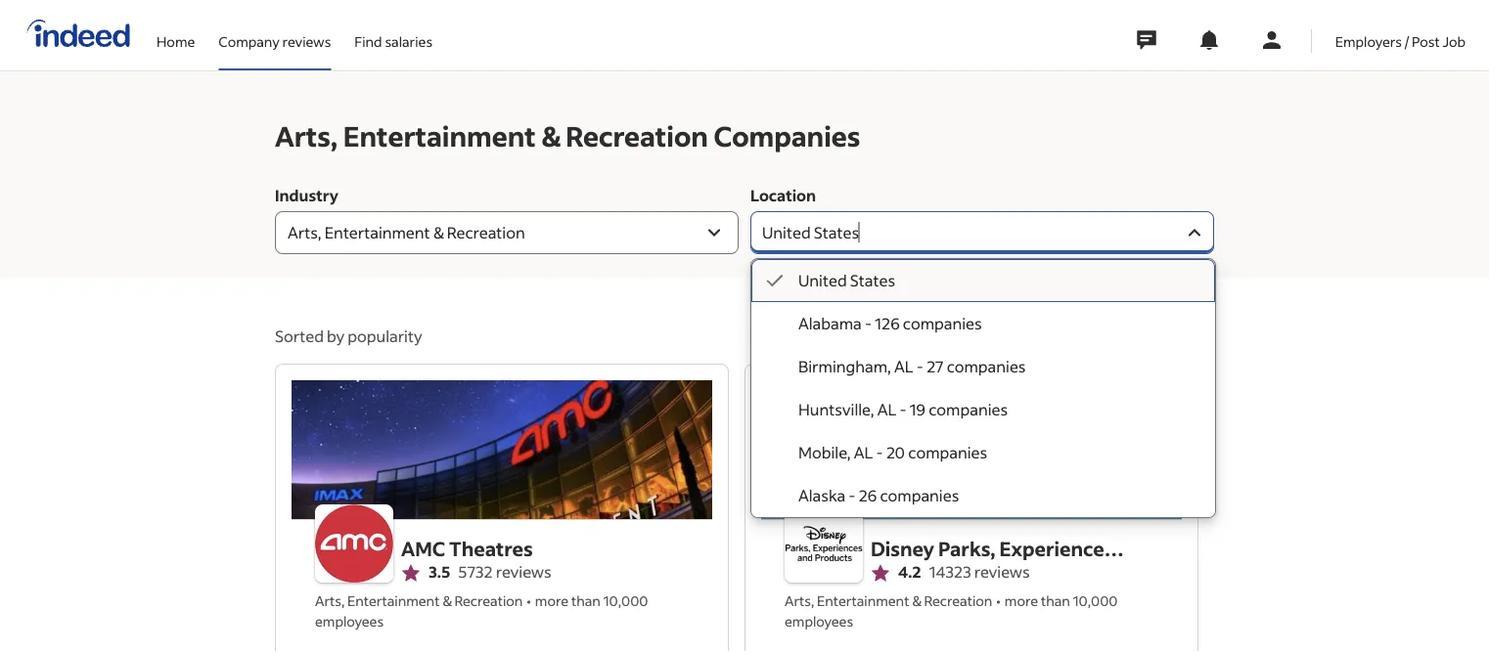 Task type: vqa. For each thing, say whether or not it's contained in the screenshot.
'AMC Theatres' link
yes



Task type: locate. For each thing, give the bounding box(es) containing it.
recreation inside 'popup button'
[[447, 223, 525, 243]]

products
[[911, 566, 995, 591]]

1 horizontal spatial •
[[997, 593, 1001, 610]]

27
[[927, 357, 944, 377]]

126
[[875, 314, 900, 334]]

post
[[1413, 32, 1441, 50]]

1 horizontal spatial more than 10,000 employees
[[785, 593, 1118, 631]]

al left 20
[[854, 443, 874, 463]]

more
[[535, 593, 569, 610], [1005, 593, 1039, 610]]

1 10,000 from the left
[[604, 593, 648, 610]]

reviews for disney
[[975, 562, 1030, 582]]

- left 126
[[865, 314, 872, 334]]

huntsville,
[[799, 400, 875, 420]]

1 vertical spatial al
[[878, 400, 897, 420]]

companies for 27
[[947, 357, 1026, 377]]

10,000
[[604, 593, 648, 610], [1073, 593, 1118, 610]]

0 horizontal spatial more
[[535, 593, 569, 610]]

14323 reviews link
[[930, 562, 1030, 583]]

account image
[[1261, 28, 1284, 52]]

1 • from the left
[[527, 593, 531, 610]]

more than 10,000 employees for theatres
[[315, 593, 648, 631]]

reviews for amc
[[496, 562, 552, 582]]

4.2 14323 reviews
[[899, 562, 1030, 582]]

alabama - 126 companies
[[799, 314, 982, 334]]

1 horizontal spatial more
[[1005, 593, 1039, 610]]

companies
[[903, 314, 982, 334], [947, 357, 1026, 377], [929, 400, 1008, 420], [909, 443, 988, 463], [880, 486, 959, 506]]

1 employees from the left
[[315, 613, 384, 631]]

more than 10,000 employees
[[315, 593, 648, 631], [785, 593, 1118, 631]]

companies right 20
[[909, 443, 988, 463]]

alabama
[[799, 314, 862, 334]]

sorted by popularity
[[275, 326, 422, 347]]

arts, down industry at the top of page
[[288, 223, 322, 243]]

location list box
[[752, 259, 1216, 518]]

• for parks,
[[997, 593, 1001, 610]]

- left 20
[[877, 443, 884, 463]]

2 than from the left
[[1041, 593, 1071, 610]]

entertainment inside 'popup button'
[[325, 223, 430, 243]]

3.5 5732 reviews
[[429, 562, 552, 582]]

companies
[[714, 118, 861, 153]]

- for 19
[[900, 400, 907, 420]]

10,000 for disney parks, experiences and products
[[1073, 593, 1118, 610]]

- left 27 at right
[[917, 357, 924, 377]]

• down 14323 reviews link
[[997, 593, 1001, 610]]

popularity
[[348, 326, 422, 347]]

Location text field
[[751, 211, 1183, 254]]

0 horizontal spatial employees
[[315, 613, 384, 631]]

birmingham,
[[799, 357, 892, 377]]

amc theatres image
[[315, 505, 393, 583]]

1 horizontal spatial than
[[1041, 593, 1071, 610]]

companies right 27 at right
[[947, 357, 1026, 377]]

1 than from the left
[[572, 593, 601, 610]]

alaska
[[799, 486, 846, 506]]

2 employees from the left
[[785, 613, 854, 631]]

1 horizontal spatial reviews
[[496, 562, 552, 582]]

1 more than 10,000 employees from the left
[[315, 593, 648, 631]]

reviews down parks,
[[975, 562, 1030, 582]]

1 more from the left
[[535, 593, 569, 610]]

employers
[[1336, 32, 1403, 50]]

arts, entertainment & recreation
[[288, 223, 525, 243], [315, 593, 523, 610], [785, 593, 993, 610]]

0 horizontal spatial more than 10,000 employees
[[315, 593, 648, 631]]

reviews
[[282, 32, 331, 50], [496, 562, 552, 582], [975, 562, 1030, 582]]

more than 10,000 employees down 5732
[[315, 593, 648, 631]]

al left 27 at right
[[895, 357, 914, 377]]

birmingham, al - 27 companies
[[799, 357, 1026, 377]]

•
[[527, 593, 531, 610], [997, 593, 1001, 610]]

than for disney parks, experiences and products
[[1041, 593, 1071, 610]]

employees down amc theatres image
[[315, 613, 384, 631]]

employees down disney parks, experiences and products image
[[785, 613, 854, 631]]

arts, down amc theatres image
[[315, 593, 345, 610]]

al
[[895, 357, 914, 377], [878, 400, 897, 420], [854, 443, 874, 463]]

2 more from the left
[[1005, 593, 1039, 610]]

0 horizontal spatial reviews
[[282, 32, 331, 50]]

al left 19
[[878, 400, 897, 420]]

company reviews
[[219, 32, 331, 50]]

0 vertical spatial al
[[895, 357, 914, 377]]

al for huntsville,
[[878, 400, 897, 420]]

salaries
[[385, 32, 433, 50]]

- left 19
[[900, 400, 907, 420]]

2 10,000 from the left
[[1073, 593, 1118, 610]]

0 horizontal spatial than
[[572, 593, 601, 610]]

huntsville, al - 19 companies
[[799, 400, 1008, 420]]

2 vertical spatial al
[[854, 443, 874, 463]]

&
[[542, 118, 560, 153], [433, 223, 444, 243], [443, 593, 452, 610], [912, 593, 922, 610]]

companies down 20
[[880, 486, 959, 506]]

recreation
[[566, 118, 709, 153], [447, 223, 525, 243], [455, 593, 523, 610], [924, 593, 993, 610]]

0 horizontal spatial •
[[527, 593, 531, 610]]

1 horizontal spatial 10,000
[[1073, 593, 1118, 610]]

al for birmingham,
[[895, 357, 914, 377]]

0 horizontal spatial 10,000
[[604, 593, 648, 610]]

job
[[1443, 32, 1466, 50]]

more down disney parks, experiences and products link
[[1005, 593, 1039, 610]]

amc theatres
[[401, 536, 533, 562]]

employers / post job link
[[1336, 0, 1466, 67]]

• down 5732 reviews link
[[527, 593, 531, 610]]

- for 27
[[917, 357, 924, 377]]

1 horizontal spatial employees
[[785, 613, 854, 631]]

reviews down theatres
[[496, 562, 552, 582]]

arts,
[[275, 118, 338, 153], [288, 223, 322, 243], [315, 593, 345, 610], [785, 593, 815, 610]]

2 • from the left
[[997, 593, 1001, 610]]

than
[[572, 593, 601, 610], [1041, 593, 1071, 610]]

find salaries
[[355, 32, 433, 50]]

2 more than 10,000 employees from the left
[[785, 593, 1118, 631]]

entertainment
[[343, 118, 536, 153], [325, 223, 430, 243], [348, 593, 440, 610], [817, 593, 910, 610]]

reviews right company
[[282, 32, 331, 50]]

more than 10,000 employees down products
[[785, 593, 1118, 631]]

home link
[[157, 0, 195, 67]]

4.2
[[899, 562, 922, 582]]

more down 5732 reviews link
[[535, 593, 569, 610]]

employees
[[315, 613, 384, 631], [785, 613, 854, 631]]

companies right 19
[[929, 400, 1008, 420]]

-
[[865, 314, 872, 334], [917, 357, 924, 377], [900, 400, 907, 420], [877, 443, 884, 463], [849, 486, 856, 506]]

/
[[1405, 32, 1410, 50]]

companies for 19
[[929, 400, 1008, 420]]

2 horizontal spatial reviews
[[975, 562, 1030, 582]]

messages unread count 0 image
[[1134, 21, 1160, 60]]



Task type: describe. For each thing, give the bounding box(es) containing it.
notifications unread count 0 image
[[1198, 28, 1221, 52]]

than for amc theatres
[[572, 593, 601, 610]]

parks,
[[939, 536, 996, 562]]

find
[[355, 32, 382, 50]]

location
[[751, 185, 816, 206]]

amc theatres link
[[401, 534, 552, 564]]

14323
[[930, 562, 972, 582]]

arts, entertainment & recreation companies
[[275, 118, 861, 153]]

arts, entertainment & recreation for amc theatres
[[315, 593, 523, 610]]

disney parks, experiences and products image
[[785, 505, 863, 583]]

more than 10,000 employees for parks,
[[785, 593, 1118, 631]]

19
[[910, 400, 926, 420]]

arts, entertainment & recreation inside 'popup button'
[[288, 223, 525, 243]]

find salaries link
[[355, 0, 433, 67]]

more for theatres
[[535, 593, 569, 610]]

& inside 'popup button'
[[433, 223, 444, 243]]

united states
[[799, 271, 896, 291]]

home
[[157, 32, 195, 50]]

• for theatres
[[527, 593, 531, 610]]

amc
[[401, 536, 445, 562]]

arts, entertainment & recreation for disney parks, experiences and products
[[785, 593, 993, 610]]

employees for disney parks, experiences and products
[[785, 613, 854, 631]]

- left 26
[[849, 486, 856, 506]]

mobile,
[[799, 443, 851, 463]]

toggle menu image
[[1183, 221, 1207, 245]]

more for parks,
[[1005, 593, 1039, 610]]

mobile, al - 20 companies
[[799, 443, 988, 463]]

al for mobile,
[[854, 443, 874, 463]]

disney
[[871, 536, 935, 562]]

disney parks, experiences and products
[[871, 536, 1114, 591]]

arts, up industry at the top of page
[[275, 118, 338, 153]]

states
[[850, 271, 896, 291]]

employers / post job
[[1336, 32, 1466, 50]]

companies up 27 at right
[[903, 314, 982, 334]]

employees for amc theatres
[[315, 613, 384, 631]]

theatres
[[449, 536, 533, 562]]

and
[[871, 566, 907, 591]]

20
[[887, 443, 906, 463]]

5732
[[458, 562, 493, 582]]

industry
[[275, 185, 338, 206]]

arts, entertainment & recreation button
[[275, 211, 739, 254]]

- for 20
[[877, 443, 884, 463]]

company reviews link
[[219, 0, 331, 67]]

alaska - 26 companies
[[799, 486, 959, 506]]

arts, inside arts, entertainment & recreation 'popup button'
[[288, 223, 322, 243]]

disney parks, experiences and products link
[[871, 534, 1133, 591]]

companies for 20
[[909, 443, 988, 463]]

by
[[327, 326, 345, 347]]

experiences
[[1000, 536, 1114, 562]]

10,000 for amc theatres
[[604, 593, 648, 610]]

united states option
[[752, 259, 1216, 302]]

arts, down disney parks, experiences and products image
[[785, 593, 815, 610]]

26
[[859, 486, 877, 506]]

sorted
[[275, 326, 324, 347]]

united
[[799, 271, 847, 291]]

3.5
[[429, 562, 451, 582]]

5732 reviews link
[[458, 562, 552, 583]]

company
[[219, 32, 280, 50]]

reviews inside company reviews link
[[282, 32, 331, 50]]



